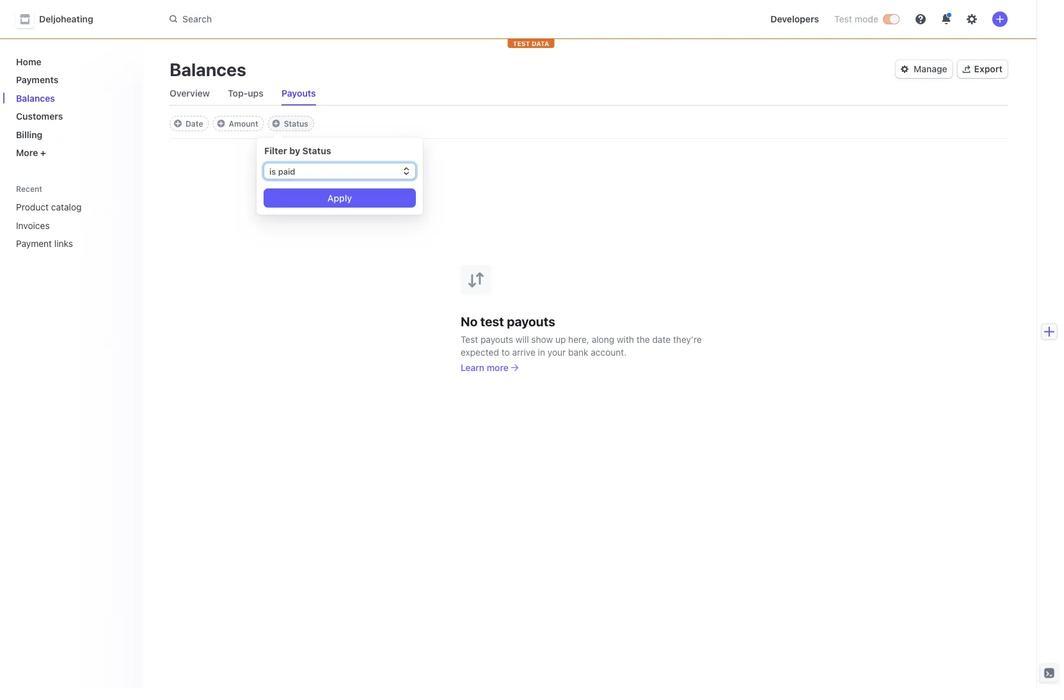 Task type: locate. For each thing, give the bounding box(es) containing it.
payouts inside test payouts will show up here, along with the date they're expected to arrive in your bank account.
[[481, 334, 513, 345]]

0 horizontal spatial test
[[461, 334, 478, 345]]

no test payouts
[[461, 314, 556, 329]]

Search text field
[[162, 8, 523, 31]]

Search search field
[[162, 8, 523, 31]]

filter
[[264, 145, 287, 156]]

1 vertical spatial balances
[[16, 93, 55, 103]]

manage link
[[896, 60, 953, 78]]

payouts up to
[[481, 334, 513, 345]]

product
[[16, 202, 49, 213]]

arrive
[[512, 347, 536, 358]]

tab list
[[165, 82, 1008, 106]]

toolbar containing date
[[170, 116, 314, 131]]

learn more
[[461, 362, 509, 373]]

balances down payments
[[16, 93, 55, 103]]

0 vertical spatial test
[[835, 14, 853, 24]]

balances
[[170, 59, 246, 80], [16, 93, 55, 103]]

catalog
[[51, 202, 82, 213]]

customers link
[[11, 106, 134, 127]]

add date image
[[174, 120, 182, 127]]

payouts up "will"
[[507, 314, 556, 329]]

your
[[548, 347, 566, 358]]

test
[[513, 40, 530, 47]]

apply
[[328, 193, 352, 203]]

export button
[[958, 60, 1008, 78]]

invoices link
[[11, 215, 116, 236]]

1 vertical spatial payouts
[[481, 334, 513, 345]]

the
[[637, 334, 650, 345]]

0 horizontal spatial balances
[[16, 93, 55, 103]]

export
[[975, 64, 1003, 74]]

more +
[[16, 148, 46, 158]]

toolbar
[[170, 116, 314, 131]]

status
[[284, 119, 309, 128], [303, 145, 331, 156]]

billing
[[16, 129, 42, 140]]

deljoheating
[[39, 14, 93, 24]]

0 vertical spatial balances
[[170, 59, 246, 80]]

1 vertical spatial test
[[461, 334, 478, 345]]

status right by
[[303, 145, 331, 156]]

more
[[16, 148, 38, 158]]

test up expected
[[461, 334, 478, 345]]

test mode
[[835, 14, 879, 24]]

by
[[290, 145, 300, 156]]

balances up overview
[[170, 59, 246, 80]]

product catalog link
[[11, 197, 116, 218]]

balances inside core navigation links element
[[16, 93, 55, 103]]

payouts
[[282, 88, 316, 99]]

invoices
[[16, 220, 50, 231]]

test for test payouts will show up here, along with the date they're expected to arrive in your bank account.
[[461, 334, 478, 345]]

recent
[[16, 185, 42, 194]]

learn
[[461, 362, 485, 373]]

+
[[40, 148, 46, 158]]

svg image
[[901, 65, 909, 73]]

deljoheating button
[[16, 10, 106, 28]]

1 horizontal spatial test
[[835, 14, 853, 24]]

payouts
[[507, 314, 556, 329], [481, 334, 513, 345]]

test for test mode
[[835, 14, 853, 24]]

status right add status image
[[284, 119, 309, 128]]

no
[[461, 314, 478, 329]]

test inside test payouts will show up here, along with the date they're expected to arrive in your bank account.
[[461, 334, 478, 345]]

payment links link
[[11, 233, 116, 254]]

tab list containing overview
[[165, 82, 1008, 106]]

1 horizontal spatial balances
[[170, 59, 246, 80]]

in
[[538, 347, 545, 358]]

test
[[835, 14, 853, 24], [461, 334, 478, 345]]

0 vertical spatial payouts
[[507, 314, 556, 329]]

more
[[487, 362, 509, 373]]

test left mode
[[835, 14, 853, 24]]

top-ups link
[[223, 85, 269, 102]]

payouts link
[[277, 85, 321, 102]]

with
[[617, 334, 634, 345]]

billing link
[[11, 124, 134, 145]]

show
[[532, 334, 553, 345]]



Task type: describe. For each thing, give the bounding box(es) containing it.
ups
[[248, 88, 264, 99]]

apply button
[[264, 189, 416, 207]]

test payouts will show up here, along with the date they're expected to arrive in your bank account.
[[461, 334, 702, 358]]

up
[[556, 334, 566, 345]]

data
[[532, 40, 550, 47]]

overview link
[[165, 85, 215, 102]]

links
[[54, 238, 73, 249]]

test data
[[513, 40, 550, 47]]

date
[[653, 334, 671, 345]]

1 vertical spatial status
[[303, 145, 331, 156]]

add amount image
[[217, 120, 225, 127]]

help image
[[916, 14, 926, 24]]

learn more link
[[461, 361, 519, 374]]

0 vertical spatial status
[[284, 119, 309, 128]]

here,
[[569, 334, 590, 345]]

payments link
[[11, 69, 134, 90]]

to
[[502, 347, 510, 358]]

overview
[[170, 88, 210, 99]]

test
[[481, 314, 504, 329]]

developers link
[[766, 9, 825, 29]]

settings image
[[967, 14, 978, 24]]

home
[[16, 56, 41, 67]]

they're
[[673, 334, 702, 345]]

home link
[[11, 51, 134, 72]]

recent navigation links element
[[3, 179, 144, 254]]

amount
[[229, 119, 258, 128]]

manage
[[914, 64, 948, 74]]

payment
[[16, 238, 52, 249]]

mode
[[855, 14, 879, 24]]

filter by status
[[264, 145, 331, 156]]

search
[[182, 14, 212, 24]]

customers
[[16, 111, 63, 122]]

top-ups
[[228, 88, 264, 99]]

will
[[516, 334, 529, 345]]

core navigation links element
[[11, 51, 134, 163]]

along
[[592, 334, 615, 345]]

date
[[186, 119, 203, 128]]

payment links
[[16, 238, 73, 249]]

product catalog
[[16, 202, 82, 213]]

bank
[[569, 347, 589, 358]]

developers
[[771, 14, 820, 24]]

balances link
[[11, 88, 134, 109]]

add status image
[[273, 120, 280, 127]]

top-
[[228, 88, 248, 99]]

recent element
[[3, 197, 144, 254]]

payments
[[16, 75, 58, 85]]

expected
[[461, 347, 499, 358]]

notifications image
[[942, 14, 952, 24]]

account.
[[591, 347, 627, 358]]



Task type: vqa. For each thing, say whether or not it's contained in the screenshot.
The Recent
yes



